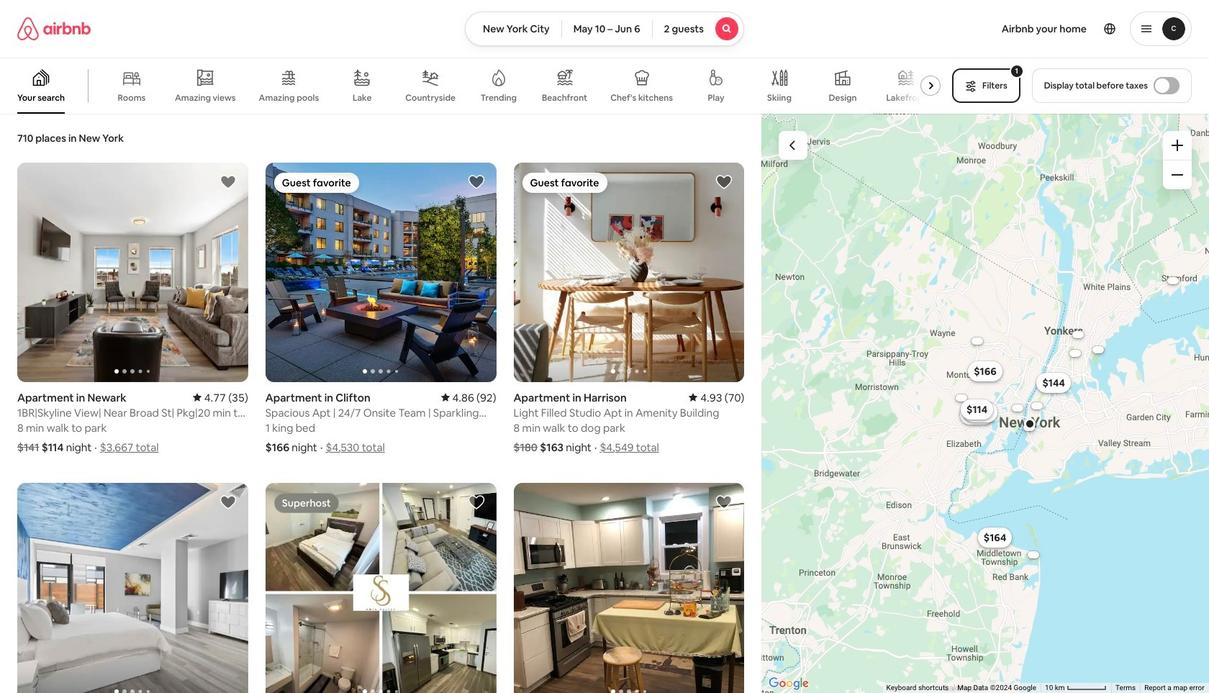 Task type: describe. For each thing, give the bounding box(es) containing it.
add to wishlist: apartment in paterson image
[[468, 494, 485, 511]]

zoom in image
[[1172, 140, 1183, 151]]

the location you searched image
[[1024, 418, 1036, 430]]

google map
showing 32 stays. region
[[762, 114, 1209, 693]]

google image
[[766, 675, 813, 693]]



Task type: vqa. For each thing, say whether or not it's contained in the screenshot.
group
yes



Task type: locate. For each thing, give the bounding box(es) containing it.
add to wishlist: apartment in the bronx image
[[219, 494, 237, 511]]

add to wishlist: apartment in clifton image
[[468, 174, 485, 191]]

group
[[0, 58, 947, 114], [17, 163, 248, 382], [265, 163, 496, 382], [514, 163, 745, 382], [17, 483, 248, 693], [265, 483, 496, 693], [514, 483, 745, 693]]

None search field
[[465, 12, 744, 46]]

add to wishlist: apartment in newark image
[[219, 174, 237, 191]]

profile element
[[762, 0, 1192, 58]]

add to wishlist: apartment in harrison image
[[716, 174, 733, 191]]

add to wishlist: cottage in middletown image
[[716, 494, 733, 511]]

zoom out image
[[1172, 169, 1183, 181]]



